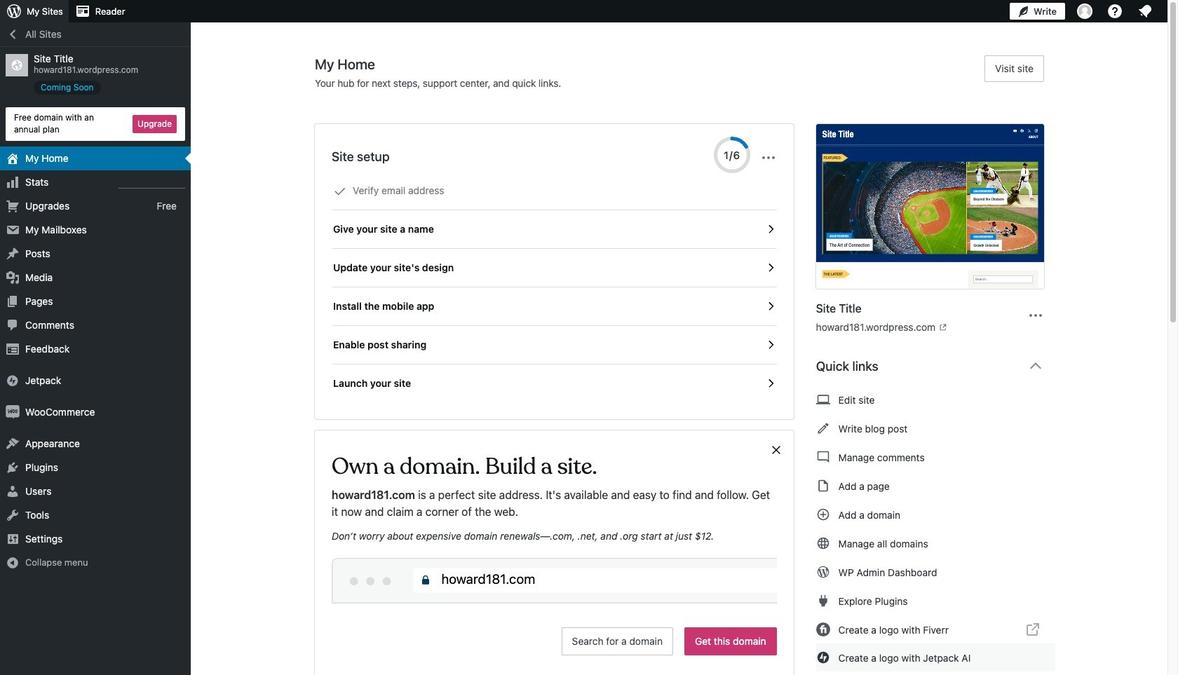 Task type: locate. For each thing, give the bounding box(es) containing it.
progress bar
[[714, 137, 750, 173]]

edit image
[[816, 420, 830, 437]]

1 vertical spatial img image
[[6, 405, 20, 419]]

laptop image
[[816, 391, 830, 408]]

manage your notifications image
[[1137, 3, 1154, 20]]

main content
[[315, 55, 1055, 675]]

0 vertical spatial img image
[[6, 373, 20, 387]]

1 task enabled image from the top
[[764, 223, 777, 236]]

dismiss settings image
[[760, 149, 777, 166]]

img image
[[6, 373, 20, 387], [6, 405, 20, 419]]

1 img image from the top
[[6, 373, 20, 387]]

my profile image
[[1077, 4, 1093, 19]]

task enabled image
[[764, 223, 777, 236], [764, 262, 777, 274], [764, 300, 777, 313], [764, 377, 777, 390]]



Task type: describe. For each thing, give the bounding box(es) containing it.
dismiss domain name promotion image
[[770, 442, 782, 459]]

2 img image from the top
[[6, 405, 20, 419]]

task enabled image
[[764, 339, 777, 351]]

4 task enabled image from the top
[[764, 377, 777, 390]]

launchpad checklist element
[[332, 172, 777, 403]]

more options for site site title image
[[1027, 307, 1044, 324]]

3 task enabled image from the top
[[764, 300, 777, 313]]

mode_comment image
[[816, 449, 830, 466]]

insert_drive_file image
[[816, 478, 830, 494]]

help image
[[1107, 3, 1123, 20]]

highest hourly views 0 image
[[119, 179, 185, 188]]

2 task enabled image from the top
[[764, 262, 777, 274]]



Task type: vqa. For each thing, say whether or not it's contained in the screenshot.
More options for site Site Title image
yes



